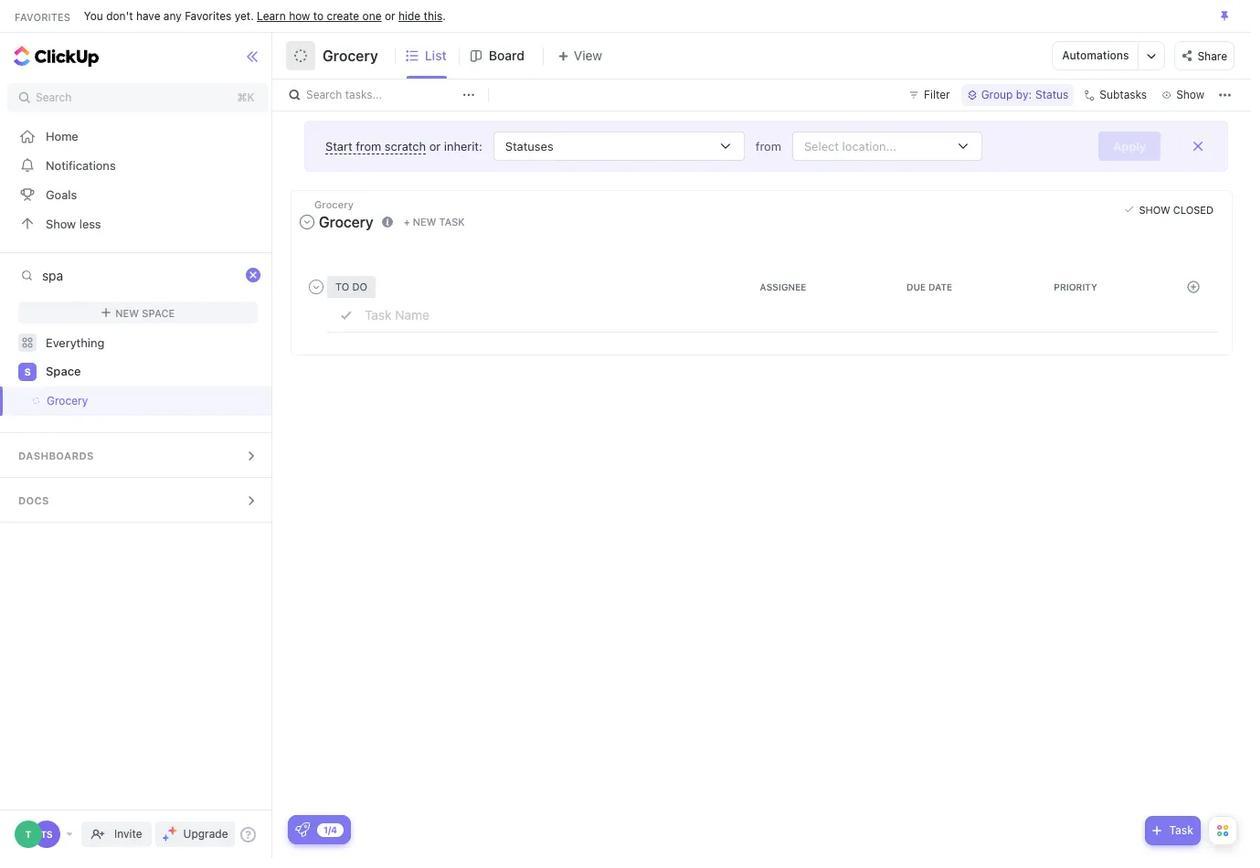 Task type: describe. For each thing, give the bounding box(es) containing it.
0 vertical spatial or
[[385, 9, 396, 22]]

have
[[136, 9, 161, 22]]

select location...
[[805, 139, 897, 153]]

filter
[[925, 88, 951, 102]]

goals link
[[0, 180, 277, 209]]

1 horizontal spatial favorites
[[185, 9, 232, 22]]

Task Name text field
[[365, 299, 1218, 332]]

to
[[313, 9, 324, 22]]

any
[[164, 9, 182, 22]]

grocery inside sidebar navigation
[[47, 394, 88, 408]]

share
[[1198, 49, 1228, 63]]

show closed
[[1140, 203, 1214, 215]]

spaces
[[18, 270, 61, 282]]

grocery link
[[0, 387, 240, 416]]

priority
[[1055, 281, 1098, 292]]

subtasks
[[1100, 88, 1148, 102]]

onboarding checklist button image
[[295, 823, 310, 838]]

select location... button
[[782, 132, 994, 161]]

inherit:
[[444, 139, 483, 153]]

1 vertical spatial or
[[430, 139, 441, 153]]

show for show closed
[[1140, 203, 1171, 215]]

due
[[907, 281, 927, 292]]

group
[[982, 88, 1014, 102]]

due date
[[907, 281, 953, 292]]

onboarding checklist button element
[[295, 823, 310, 838]]

by:
[[1017, 88, 1033, 102]]

clear search image
[[247, 269, 260, 282]]

due date button
[[859, 281, 1005, 292]]

assignee button
[[712, 281, 859, 292]]

everything
[[46, 335, 105, 350]]

subtasks button
[[1079, 84, 1153, 106]]

ts
[[41, 829, 53, 840]]

space link
[[46, 358, 260, 387]]

priority button
[[1005, 281, 1151, 292]]

notifications
[[46, 158, 116, 172]]

create
[[327, 9, 360, 22]]

home
[[46, 128, 78, 143]]

0 vertical spatial space
[[142, 307, 175, 319]]

.
[[443, 9, 446, 22]]

learn
[[257, 9, 286, 22]]

closed
[[1174, 203, 1214, 215]]

start
[[326, 139, 353, 153]]

board link
[[489, 33, 532, 79]]

search tasks...
[[306, 88, 382, 102]]

sparkle svg 2 image
[[162, 835, 169, 842]]

assignee
[[760, 281, 807, 292]]

dashboards
[[18, 450, 94, 462]]

new space
[[115, 307, 175, 319]]

show for show
[[1177, 88, 1205, 102]]

new inside sidebar navigation
[[115, 307, 139, 319]]

grocery inside dropdown button
[[319, 214, 374, 230]]

you don't have any favorites yet. learn how to create one or hide this .
[[84, 9, 446, 22]]

statuses
[[506, 139, 554, 153]]

start from scratch link
[[326, 139, 426, 154]]

automations button
[[1054, 42, 1139, 70]]

location...
[[843, 139, 897, 153]]

Search tasks... text field
[[306, 82, 458, 108]]

start from scratch or inherit:
[[326, 139, 483, 153]]

board
[[489, 48, 525, 63]]



Task type: vqa. For each thing, say whether or not it's contained in the screenshot.
Enter your email email field
no



Task type: locate. For each thing, give the bounding box(es) containing it.
1 horizontal spatial new
[[413, 216, 437, 228]]

select
[[805, 139, 840, 153]]

show
[[1177, 88, 1205, 102], [1140, 203, 1171, 215], [46, 216, 76, 231]]

home link
[[0, 122, 277, 151]]

upgrade link
[[155, 822, 235, 848]]

docs
[[18, 495, 49, 507]]

notifications link
[[0, 151, 277, 180]]

1/4
[[324, 824, 338, 835]]

how
[[289, 9, 310, 22]]

filter button
[[903, 84, 958, 106]]

2 horizontal spatial show
[[1177, 88, 1205, 102]]

statuses button
[[483, 132, 756, 161]]

view button
[[543, 44, 608, 67]]

from left select on the top right of the page
[[756, 139, 782, 153]]

show down share button
[[1177, 88, 1205, 102]]

grocery button
[[298, 209, 378, 235]]

less
[[79, 216, 101, 231]]

group by: status
[[982, 88, 1069, 102]]

from right start
[[356, 139, 382, 153]]

search
[[306, 88, 342, 102], [36, 91, 72, 104]]

tasks...
[[345, 88, 382, 102]]

1 horizontal spatial show
[[1140, 203, 1171, 215]]

search for search tasks...
[[306, 88, 342, 102]]

learn how to create one link
[[257, 9, 382, 22]]

new right +
[[413, 216, 437, 228]]

1 vertical spatial space
[[46, 364, 81, 379]]

show inside dropdown button
[[1177, 88, 1205, 102]]

space
[[142, 307, 175, 319], [46, 364, 81, 379]]

1 vertical spatial new
[[115, 307, 139, 319]]

view
[[574, 48, 603, 63]]

1 horizontal spatial or
[[430, 139, 441, 153]]

don't
[[106, 9, 133, 22]]

this
[[424, 9, 443, 22]]

or right one
[[385, 9, 396, 22]]

0 horizontal spatial space
[[46, 364, 81, 379]]

sidebar navigation
[[0, 33, 277, 859]]

show button
[[1157, 84, 1211, 106]]

1 horizontal spatial search
[[306, 88, 342, 102]]

sparkle svg 1 image
[[168, 827, 177, 836]]

+ new task
[[404, 216, 465, 228]]

hide
[[399, 9, 421, 22]]

space up everything link
[[142, 307, 175, 319]]

grocery up dashboards
[[47, 394, 88, 408]]

grocery left list info icon
[[319, 214, 374, 230]]

0 vertical spatial show
[[1177, 88, 1205, 102]]

share button
[[1176, 41, 1236, 70]]

0 horizontal spatial from
[[356, 139, 382, 153]]

favorites
[[185, 9, 232, 22], [15, 11, 70, 22]]

search inside sidebar navigation
[[36, 91, 72, 104]]

show closed button
[[1122, 200, 1219, 219]]

one
[[363, 9, 382, 22]]

or left inherit:
[[430, 139, 441, 153]]

1 vertical spatial show
[[1140, 203, 1171, 215]]

hide this link
[[399, 9, 443, 22]]

⌘k
[[237, 91, 255, 104]]

task
[[1170, 824, 1194, 838]]

list
[[425, 48, 447, 63]]

1 horizontal spatial from
[[756, 139, 782, 153]]

invite
[[114, 828, 142, 841]]

0 horizontal spatial search
[[36, 91, 72, 104]]

list info image
[[382, 217, 393, 227]]

status
[[1036, 88, 1069, 102]]

new up everything link
[[115, 307, 139, 319]]

0 horizontal spatial show
[[46, 216, 76, 231]]

show inside sidebar navigation
[[46, 216, 76, 231]]

space down everything
[[46, 364, 81, 379]]

search left tasks...
[[306, 88, 342, 102]]

grocery inside button
[[323, 48, 378, 64]]

2 from from the left
[[756, 139, 782, 153]]

0 vertical spatial new
[[413, 216, 437, 228]]

goals
[[46, 187, 77, 202]]

0 horizontal spatial favorites
[[15, 11, 70, 22]]

grocery up search tasks...
[[323, 48, 378, 64]]

yet.
[[235, 9, 254, 22]]

0 horizontal spatial or
[[385, 9, 396, 22]]

automations
[[1063, 48, 1130, 62]]

favorites right any
[[185, 9, 232, 22]]

search up "home"
[[36, 91, 72, 104]]

upgrade
[[183, 828, 228, 841]]

grocery button
[[316, 36, 378, 76]]

or
[[385, 9, 396, 22], [430, 139, 441, 153]]

date
[[929, 281, 953, 292]]

2 vertical spatial show
[[46, 216, 76, 231]]

Filter Lists, Docs, & Folders text field
[[42, 262, 242, 289]]

everything link
[[0, 328, 277, 358]]

show inside button
[[1140, 203, 1171, 215]]

from
[[356, 139, 382, 153], [756, 139, 782, 153]]

t
[[25, 829, 31, 840]]

+
[[404, 216, 410, 228]]

search for search
[[36, 91, 72, 104]]

favorites left you
[[15, 11, 70, 22]]

show less
[[46, 216, 101, 231]]

0 horizontal spatial new
[[115, 307, 139, 319]]

scratch
[[385, 139, 426, 153]]

show left the closed
[[1140, 203, 1171, 215]]

show down goals
[[46, 216, 76, 231]]

list link
[[425, 33, 454, 79]]

grocery
[[323, 48, 378, 64], [315, 198, 354, 210], [319, 214, 374, 230], [47, 394, 88, 408]]

show for show less
[[46, 216, 76, 231]]

grocery down start
[[315, 198, 354, 210]]

1 horizontal spatial space
[[142, 307, 175, 319]]

1 from from the left
[[356, 139, 382, 153]]

you
[[84, 9, 103, 22]]

task
[[439, 216, 465, 228]]

new
[[413, 216, 437, 228], [115, 307, 139, 319]]



